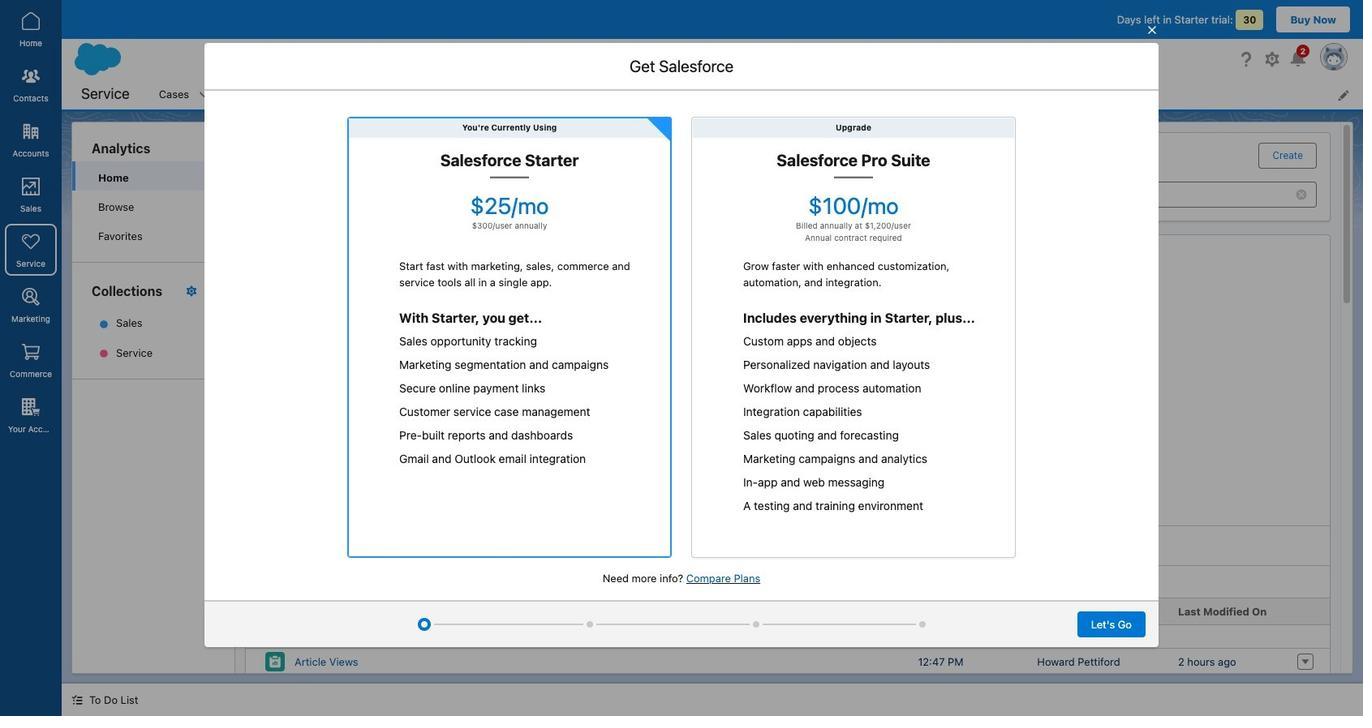 Task type: describe. For each thing, give the bounding box(es) containing it.
4 list item from the left
[[391, 80, 484, 110]]

2 list item from the left
[[220, 80, 305, 110]]

text default image
[[71, 695, 83, 706]]

3 list item from the left
[[305, 80, 391, 110]]



Task type: vqa. For each thing, say whether or not it's contained in the screenshot.
fourth list item from right
yes



Task type: locate. For each thing, give the bounding box(es) containing it.
1 list item from the left
[[149, 80, 220, 110]]

text check image
[[657, 118, 670, 131]]

list item
[[149, 80, 220, 110], [220, 80, 305, 110], [305, 80, 391, 110], [391, 80, 484, 110], [548, 80, 643, 110]]

list
[[149, 80, 1363, 110]]

5 list item from the left
[[548, 80, 643, 110]]



